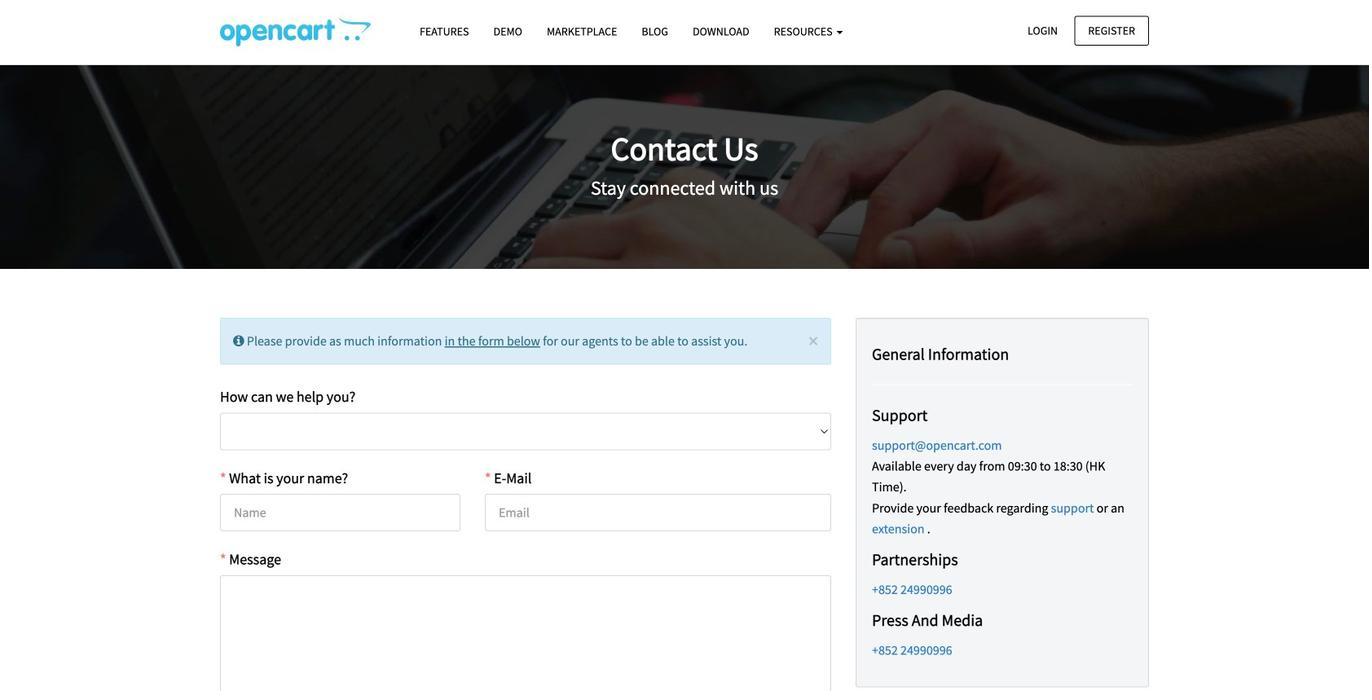 Task type: locate. For each thing, give the bounding box(es) containing it.
None text field
[[220, 575, 831, 691]]

opencart - contact image
[[220, 17, 371, 46]]

Name text field
[[220, 494, 461, 532]]



Task type: vqa. For each thing, say whether or not it's contained in the screenshot.
info circle icon
yes



Task type: describe. For each thing, give the bounding box(es) containing it.
info circle image
[[233, 335, 244, 348]]

Email text field
[[485, 494, 831, 532]]



